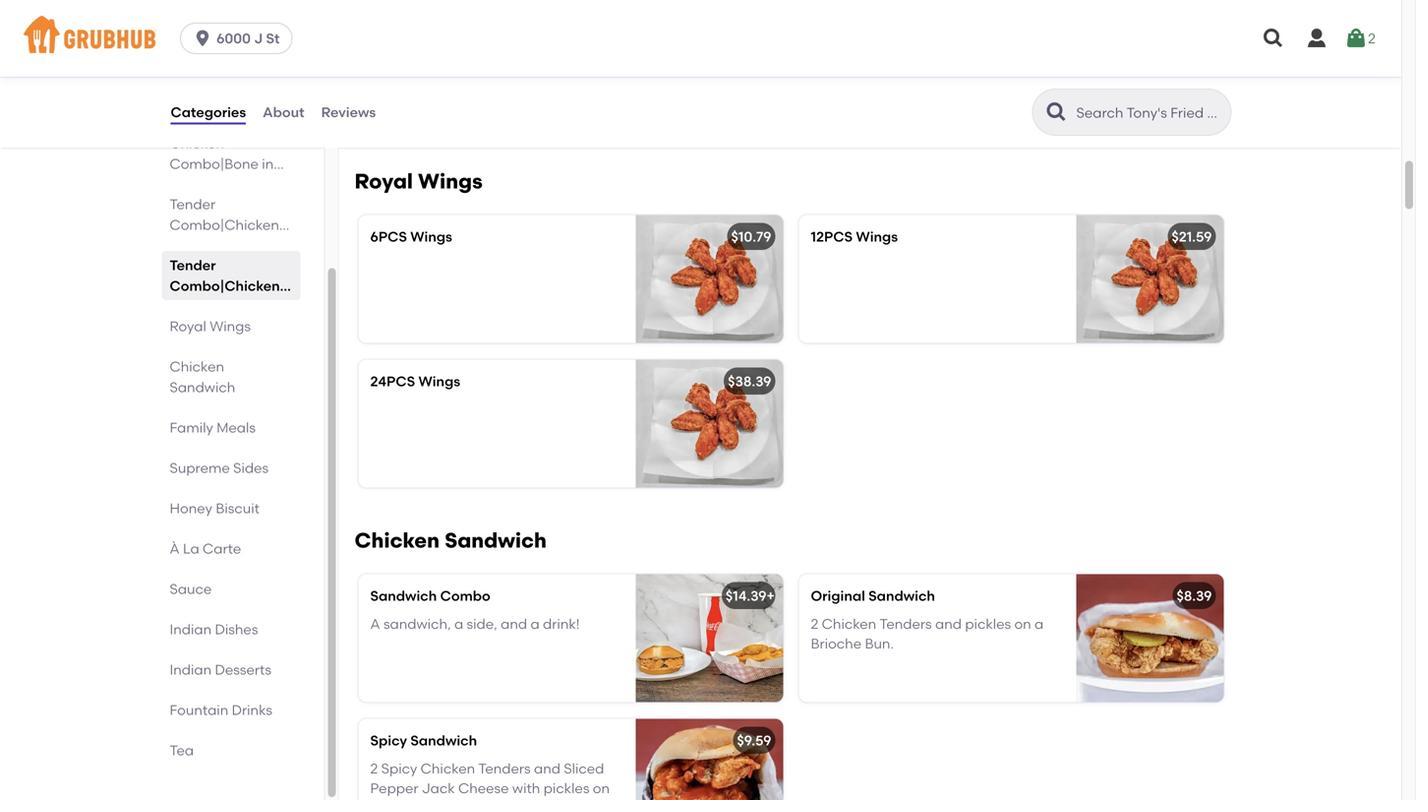 Task type: locate. For each thing, give the bounding box(es) containing it.
1 w/ from the left
[[467, 81, 487, 98]]

svg image
[[1262, 27, 1286, 50], [1345, 27, 1369, 50], [193, 29, 213, 48]]

svg image inside 6000 j st button
[[193, 29, 213, 48]]

bun. down jack
[[437, 800, 466, 800]]

0 vertical spatial royal wings
[[355, 169, 483, 194]]

indian down the sauce at the left
[[170, 621, 212, 638]]

1 horizontal spatial chicken sandwich
[[355, 528, 547, 553]]

+
[[766, 79, 774, 96], [1207, 79, 1215, 96], [767, 587, 775, 604]]

24pcs wings image
[[636, 360, 784, 488]]

a inside 2 spicy chicken tenders and sliced pepper jack cheese with pickles on a brioche bun.
[[370, 800, 380, 800]]

carte
[[203, 540, 241, 557]]

6pcs for 6pcs wings
[[370, 228, 407, 245]]

1 horizontal spatial brioche
[[811, 635, 862, 652]]

+ left 8pcs
[[766, 79, 774, 96]]

2 horizontal spatial and
[[936, 615, 962, 632]]

w/ for 6pcs tenders w/ meal
[[467, 81, 487, 98]]

2
[[1369, 30, 1377, 47], [811, 615, 819, 632], [370, 760, 378, 777]]

2 for $9.59
[[370, 760, 378, 777]]

biscuit
[[216, 500, 260, 517]]

1 vertical spatial royal wings
[[170, 318, 251, 335]]

dishes
[[215, 621, 258, 638]]

chicken sandwich
[[170, 358, 235, 396], [355, 528, 547, 553]]

indian desserts
[[170, 661, 272, 678]]

0 horizontal spatial meal
[[491, 81, 524, 98]]

brioche down original on the bottom right
[[811, 635, 862, 652]]

original sandwich image
[[1077, 574, 1225, 702]]

svg image right svg image
[[1345, 27, 1369, 50]]

pickles
[[966, 615, 1012, 632], [544, 780, 590, 797]]

svg image left svg image
[[1262, 27, 1286, 50]]

chicken
[[170, 358, 224, 375], [355, 528, 440, 553], [822, 615, 877, 632], [421, 760, 475, 777]]

1 vertical spatial 2
[[811, 615, 819, 632]]

and
[[501, 615, 528, 632], [936, 615, 962, 632], [534, 760, 561, 777]]

2 spicy chicken tenders and sliced pepper jack cheese with pickles on a brioche bun.
[[370, 760, 610, 800]]

+ for $20.46
[[1207, 79, 1215, 96]]

jack
[[422, 780, 455, 797]]

2 down original on the bottom right
[[811, 615, 819, 632]]

1 horizontal spatial svg image
[[1262, 27, 1286, 50]]

family meals
[[170, 419, 256, 436]]

+ up 'search tony's fried chicken' search field
[[1207, 79, 1215, 96]]

family
[[170, 419, 213, 436]]

2 inside 2 spicy chicken tenders and sliced pepper jack cheese with pickles on a brioche bun.
[[370, 760, 378, 777]]

tenders right reviews button
[[410, 81, 463, 98]]

0 horizontal spatial royal
[[170, 318, 207, 335]]

indian
[[170, 621, 212, 638], [170, 661, 212, 678]]

bun. down original sandwich
[[865, 635, 894, 652]]

0 vertical spatial brioche
[[811, 635, 862, 652]]

2 chicken tenders and pickles on a brioche bun.
[[811, 615, 1044, 652]]

0 vertical spatial royal
[[355, 169, 413, 194]]

2 horizontal spatial svg image
[[1345, 27, 1369, 50]]

st
[[266, 30, 280, 47]]

drink!
[[543, 615, 580, 632]]

$9.59
[[737, 732, 772, 749]]

2 horizontal spatial 2
[[1369, 30, 1377, 47]]

6pcs wings
[[370, 228, 453, 245]]

sandwich up combo
[[445, 528, 547, 553]]

meal
[[491, 81, 524, 98], [932, 81, 965, 98]]

sliced
[[564, 760, 605, 777]]

chicken inside 2 spicy chicken tenders and sliced pepper jack cheese with pickles on a brioche bun.
[[421, 760, 475, 777]]

svg image left 6000
[[193, 29, 213, 48]]

8pcs
[[811, 81, 848, 98]]

8pcs tenders w/ meal
[[811, 81, 965, 98]]

indian dishes
[[170, 621, 258, 638]]

2 up the pepper
[[370, 760, 378, 777]]

tenders down original sandwich
[[880, 615, 933, 632]]

$10.79
[[732, 228, 772, 245]]

on
[[1015, 615, 1032, 632], [593, 780, 610, 797]]

reviews button
[[320, 77, 377, 148]]

indian for indian desserts
[[170, 661, 212, 678]]

0 vertical spatial indian
[[170, 621, 212, 638]]

0 horizontal spatial pickles
[[544, 780, 590, 797]]

tender combo|chicken tenders only
[[170, 196, 279, 254]]

honey
[[170, 500, 213, 517]]

wings for $21.59
[[856, 228, 898, 245]]

chicken down original on the bottom right
[[822, 615, 877, 632]]

12pcs
[[811, 228, 853, 245]]

1 vertical spatial spicy
[[381, 760, 418, 777]]

tenders
[[410, 81, 463, 98], [851, 81, 904, 98], [170, 237, 222, 254], [880, 615, 933, 632], [479, 760, 531, 777]]

cheese
[[459, 780, 509, 797]]

0 vertical spatial 2
[[1369, 30, 1377, 47]]

spicy inside 2 spicy chicken tenders and sliced pepper jack cheese with pickles on a brioche bun.
[[381, 760, 418, 777]]

0 horizontal spatial and
[[501, 615, 528, 632]]

1 horizontal spatial 2
[[811, 615, 819, 632]]

$38.39
[[728, 373, 772, 390]]

w/
[[467, 81, 487, 98], [908, 81, 928, 98]]

honey biscuit
[[170, 500, 260, 517]]

chicken up sandwich combo
[[355, 528, 440, 553]]

6pcs for 6pcs tenders w/ meal
[[370, 81, 407, 98]]

0 vertical spatial 6pcs
[[370, 81, 407, 98]]

6pcs
[[370, 81, 407, 98], [370, 228, 407, 245]]

spicy
[[370, 732, 407, 749], [381, 760, 418, 777]]

royal wings
[[355, 169, 483, 194], [170, 318, 251, 335]]

pepper
[[370, 780, 419, 797]]

categories button
[[170, 77, 247, 148]]

chicken up jack
[[421, 760, 475, 777]]

a inside 2 chicken tenders and pickles on a brioche bun.
[[1035, 615, 1044, 632]]

1 6pcs from the top
[[370, 81, 407, 98]]

and inside 2 chicken tenders and pickles on a brioche bun.
[[936, 615, 962, 632]]

combo
[[440, 587, 491, 604]]

and inside 2 spicy chicken tenders and sliced pepper jack cheese with pickles on a brioche bun.
[[534, 760, 561, 777]]

0 vertical spatial on
[[1015, 615, 1032, 632]]

brioche down the pepper
[[383, 800, 434, 800]]

side,
[[467, 615, 498, 632]]

and for $14.39
[[501, 615, 528, 632]]

0 horizontal spatial w/
[[467, 81, 487, 98]]

$20.46
[[1163, 79, 1207, 96]]

1 horizontal spatial on
[[1015, 615, 1032, 632]]

a
[[455, 615, 464, 632], [531, 615, 540, 632], [1035, 615, 1044, 632], [370, 800, 380, 800]]

royal wings up the 6pcs wings
[[355, 169, 483, 194]]

svg image for 6000 j st
[[193, 29, 213, 48]]

1 horizontal spatial meal
[[932, 81, 965, 98]]

svg image inside the 2 button
[[1345, 27, 1369, 50]]

1 horizontal spatial bun.
[[865, 635, 894, 652]]

tenders down combo|chicken
[[170, 237, 222, 254]]

sandwich
[[170, 379, 235, 396], [445, 528, 547, 553], [370, 587, 437, 604], [869, 587, 936, 604], [411, 732, 477, 749]]

1 vertical spatial indian
[[170, 661, 212, 678]]

1 meal from the left
[[491, 81, 524, 98]]

$14.39 +
[[726, 587, 775, 604]]

with
[[513, 780, 541, 797]]

0 horizontal spatial 2
[[370, 760, 378, 777]]

brioche
[[811, 635, 862, 652], [383, 800, 434, 800]]

1 horizontal spatial w/
[[908, 81, 928, 98]]

chicken sandwich up family meals
[[170, 358, 235, 396]]

$8.39
[[1177, 587, 1213, 604]]

1 horizontal spatial royal
[[355, 169, 413, 194]]

chicken sandwich up combo
[[355, 528, 547, 553]]

2 right svg image
[[1369, 30, 1377, 47]]

0 horizontal spatial bun.
[[437, 800, 466, 800]]

supreme
[[170, 460, 230, 476]]

bun. inside 2 spicy chicken tenders and sliced pepper jack cheese with pickles on a brioche bun.
[[437, 800, 466, 800]]

royal
[[355, 169, 413, 194], [170, 318, 207, 335]]

0 horizontal spatial brioche
[[383, 800, 434, 800]]

sandwich up jack
[[411, 732, 477, 749]]

2 w/ from the left
[[908, 81, 928, 98]]

sides
[[233, 460, 269, 476]]

2 inside 2 chicken tenders and pickles on a brioche bun.
[[811, 615, 819, 632]]

$20.46 +
[[1163, 79, 1215, 96]]

royal wings down only
[[170, 318, 251, 335]]

tenders inside 2 spicy chicken tenders and sliced pepper jack cheese with pickles on a brioche bun.
[[479, 760, 531, 777]]

categories
[[171, 104, 246, 120]]

1 vertical spatial bun.
[[437, 800, 466, 800]]

on inside 2 chicken tenders and pickles on a brioche bun.
[[1015, 615, 1032, 632]]

indian for indian dishes
[[170, 621, 212, 638]]

0 horizontal spatial svg image
[[193, 29, 213, 48]]

wings
[[418, 169, 483, 194], [411, 228, 453, 245], [856, 228, 898, 245], [210, 318, 251, 335], [419, 373, 461, 390]]

bun.
[[865, 635, 894, 652], [437, 800, 466, 800]]

1 horizontal spatial and
[[534, 760, 561, 777]]

2 meal from the left
[[932, 81, 965, 98]]

2 vertical spatial 2
[[370, 760, 378, 777]]

1 vertical spatial chicken sandwich
[[355, 528, 547, 553]]

1 vertical spatial royal
[[170, 318, 207, 335]]

0 vertical spatial pickles
[[966, 615, 1012, 632]]

1 indian from the top
[[170, 621, 212, 638]]

2 indian from the top
[[170, 661, 212, 678]]

6pcs wings image
[[636, 215, 784, 343]]

indian up the fountain
[[170, 661, 212, 678]]

1 vertical spatial 6pcs
[[370, 228, 407, 245]]

brioche inside 2 spicy chicken tenders and sliced pepper jack cheese with pickles on a brioche bun.
[[383, 800, 434, 800]]

1 vertical spatial on
[[593, 780, 610, 797]]

2 6pcs from the top
[[370, 228, 407, 245]]

1 horizontal spatial pickles
[[966, 615, 1012, 632]]

1 vertical spatial pickles
[[544, 780, 590, 797]]

+ left original on the bottom right
[[767, 587, 775, 604]]

svg image
[[1306, 27, 1329, 50]]

tenders inside 2 chicken tenders and pickles on a brioche bun.
[[880, 615, 933, 632]]

1 vertical spatial brioche
[[383, 800, 434, 800]]

0 horizontal spatial on
[[593, 780, 610, 797]]

tenders up cheese in the left bottom of the page
[[479, 760, 531, 777]]

0 vertical spatial bun.
[[865, 635, 894, 652]]

12pcs wings image
[[1077, 215, 1225, 343]]

0 horizontal spatial chicken sandwich
[[170, 358, 235, 396]]

Search Tony's Fried Chicken search field
[[1075, 103, 1226, 122]]



Task type: describe. For each thing, give the bounding box(es) containing it.
about button
[[262, 77, 306, 148]]

6000 j st
[[217, 30, 280, 47]]

$16.95 +
[[726, 79, 774, 96]]

à la carte
[[170, 540, 241, 557]]

and for $9.59
[[534, 760, 561, 777]]

combo|chicken
[[170, 216, 279, 233]]

$14.39
[[726, 587, 767, 604]]

la
[[183, 540, 199, 557]]

meal for 8pcs tenders w/ meal
[[932, 81, 965, 98]]

w/ for 8pcs tenders w/ meal
[[908, 81, 928, 98]]

$21.59
[[1172, 228, 1213, 245]]

spicy sandwich
[[370, 732, 477, 749]]

about
[[263, 104, 305, 120]]

drinks
[[232, 702, 273, 718]]

sauce
[[170, 581, 212, 597]]

0 vertical spatial chicken sandwich
[[170, 358, 235, 396]]

24pcs wings
[[370, 373, 461, 390]]

original
[[811, 587, 866, 604]]

2 inside the 2 button
[[1369, 30, 1377, 47]]

à
[[170, 540, 180, 557]]

svg image for 2
[[1345, 27, 1369, 50]]

brioche inside 2 chicken tenders and pickles on a brioche bun.
[[811, 635, 862, 652]]

tenders right 8pcs
[[851, 81, 904, 98]]

j
[[254, 30, 263, 47]]

sandwich,
[[384, 615, 451, 632]]

bun. inside 2 chicken tenders and pickles on a brioche bun.
[[865, 635, 894, 652]]

meals
[[217, 419, 256, 436]]

pickles inside 2 spicy chicken tenders and sliced pepper jack cheese with pickles on a brioche bun.
[[544, 780, 590, 797]]

sandwich combo
[[370, 587, 491, 604]]

reviews
[[321, 104, 376, 120]]

supreme sides
[[170, 460, 269, 476]]

6000
[[217, 30, 251, 47]]

+ for $16.95
[[766, 79, 774, 96]]

a sandwich, a side, and a drink!
[[370, 615, 580, 632]]

on inside 2 spicy chicken tenders and sliced pepper jack cheese with pickles on a brioche bun.
[[593, 780, 610, 797]]

2 for $8.39
[[811, 615, 819, 632]]

fountain drinks
[[170, 702, 273, 718]]

0 vertical spatial spicy
[[370, 732, 407, 749]]

12pcs wings
[[811, 228, 898, 245]]

$16.95
[[726, 79, 766, 96]]

2 button
[[1345, 21, 1377, 56]]

sandwich up sandwich,
[[370, 587, 437, 604]]

chicken up family
[[170, 358, 224, 375]]

wings for $10.79
[[411, 228, 453, 245]]

tender
[[170, 196, 216, 213]]

only
[[225, 237, 256, 254]]

wings for $38.39
[[419, 373, 461, 390]]

meal for 6pcs tenders w/ meal
[[491, 81, 524, 98]]

+ for $14.39
[[767, 587, 775, 604]]

6pcs tenders w/ meal
[[370, 81, 524, 98]]

6000 j st button
[[180, 23, 301, 54]]

chicken inside 2 chicken tenders and pickles on a brioche bun.
[[822, 615, 877, 632]]

0 horizontal spatial royal wings
[[170, 318, 251, 335]]

desserts
[[215, 661, 272, 678]]

spicy sandwich image
[[636, 719, 784, 800]]

search icon image
[[1046, 100, 1069, 124]]

tea
[[170, 742, 194, 759]]

original sandwich
[[811, 587, 936, 604]]

sandwich up family meals
[[170, 379, 235, 396]]

main navigation navigation
[[0, 0, 1402, 77]]

pickles inside 2 chicken tenders and pickles on a brioche bun.
[[966, 615, 1012, 632]]

fountain
[[170, 702, 229, 718]]

sandwich combo image
[[636, 574, 784, 702]]

tenders inside tender combo|chicken tenders only
[[170, 237, 222, 254]]

sandwich up 2 chicken tenders and pickles on a brioche bun.
[[869, 587, 936, 604]]

24pcs
[[370, 373, 415, 390]]

1 horizontal spatial royal wings
[[355, 169, 483, 194]]

a
[[370, 615, 380, 632]]



Task type: vqa. For each thing, say whether or not it's contained in the screenshot.
on the and
no



